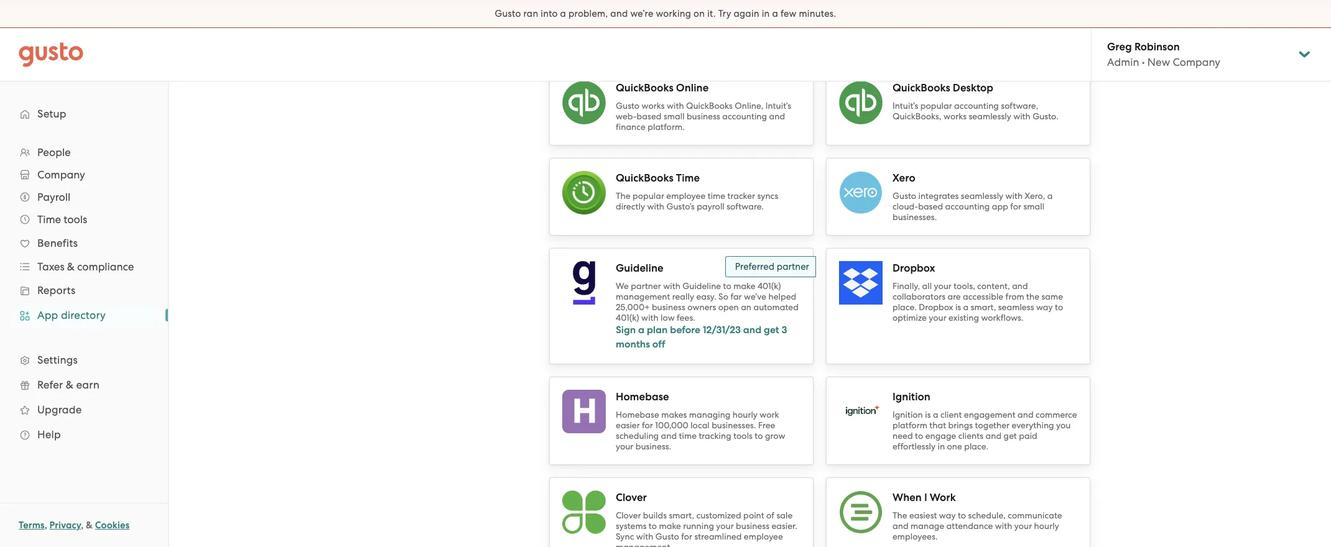 Task type: locate. For each thing, give the bounding box(es) containing it.
time
[[708, 191, 726, 201], [679, 431, 697, 441]]

is inside dropbox finally, all your tools, content, and collaborators are accessible from the same place. dropbox is a smart, seamless way to optimize your existing workflows.
[[956, 302, 962, 312]]

dropbox logo image
[[840, 261, 883, 305]]

accounting down desktop
[[955, 101, 999, 111]]

quickbooks inside the quickbooks time the popular employee time tracker syncs directly with gusto's payroll software.
[[616, 172, 674, 185]]

0 horizontal spatial based
[[637, 111, 662, 121]]

2 horizontal spatial business
[[736, 522, 770, 532]]

the inside the quickbooks time the popular employee time tracker syncs directly with gusto's payroll software.
[[616, 191, 631, 201]]

1 vertical spatial company
[[37, 169, 85, 181]]

1 vertical spatial smart,
[[669, 511, 695, 521]]

guideline we partner with guideline to make 401(k) management really easy. so far we've helped 25,000+ business owners open an automated 401(k) with low fees. sign a plan before 12/31/23 and get 3 months off
[[616, 262, 799, 350]]

customized
[[697, 511, 742, 521]]

and inside guideline we partner with guideline to make 401(k) management really easy. so far we've helped 25,000+ business owners open an automated 401(k) with low fees. sign a plan before 12/31/23 and get 3 months off
[[744, 324, 762, 336]]

popular for desktop
[[921, 101, 953, 111]]

with down schedule, at the bottom of page
[[996, 522, 1013, 532]]

your inside homebase homebase makes managing hourly work easier for 100,000 local businesses. free scheduling and time tracking tools to grow your business.
[[616, 442, 634, 452]]

way down same
[[1037, 302, 1053, 312]]

1 vertical spatial small
[[1024, 202, 1045, 212]]

in
[[762, 8, 770, 19], [938, 442, 945, 452]]

1 vertical spatial is
[[926, 410, 931, 420]]

0 vertical spatial &
[[67, 261, 75, 273]]

for up scheduling
[[642, 421, 653, 431]]

way down work
[[940, 511, 956, 521]]

list
[[0, 141, 168, 447]]

minutes.
[[799, 8, 837, 19]]

&
[[67, 261, 75, 273], [66, 379, 73, 391], [86, 520, 93, 532]]

quickbooks inside quickbooks desktop intuit's popular accounting software, quickbooks, works seamlessly with gusto.
[[893, 82, 951, 95]]

everything
[[1012, 421, 1055, 431]]

need
[[893, 431, 913, 441]]

app
[[37, 309, 58, 322]]

, left cookies
[[81, 520, 84, 532]]

hourly inside homebase homebase makes managing hourly work easier for 100,000 local businesses. free scheduling and time tracking tools to grow your business.
[[733, 410, 758, 420]]

0 horizontal spatial is
[[926, 410, 931, 420]]

to down builds
[[649, 522, 657, 532]]

businesses. inside homebase homebase makes managing hourly work easier for 100,000 local businesses. free scheduling and time tracking tools to grow your business.
[[712, 421, 757, 431]]

0 vertical spatial partner
[[777, 261, 810, 273]]

to up 'effortlessly'
[[916, 431, 924, 441]]

again
[[734, 8, 760, 19]]

place. up optimize
[[893, 302, 917, 312]]

works up platform.
[[642, 101, 665, 111]]

2 vertical spatial for
[[682, 532, 693, 542]]

0 horizontal spatial ,
[[45, 520, 47, 532]]

0 vertical spatial for
[[1011, 202, 1022, 212]]

smart, down accessible
[[971, 302, 997, 312]]

2 intuit's from the left
[[893, 101, 919, 111]]

and
[[611, 8, 628, 19], [770, 111, 786, 121], [1013, 281, 1029, 291], [744, 324, 762, 336], [1018, 410, 1034, 420], [661, 431, 677, 441], [986, 431, 1002, 441], [893, 522, 909, 532]]

1 intuit's from the left
[[766, 101, 792, 111]]

intuit's inside quickbooks desktop intuit's popular accounting software, quickbooks, works seamlessly with gusto.
[[893, 101, 919, 111]]

quickbooks desktop logo image
[[840, 81, 883, 124]]

with down software,
[[1014, 111, 1031, 121]]

schedule,
[[969, 511, 1006, 521]]

together
[[976, 421, 1010, 431]]

a left few
[[773, 8, 779, 19]]

quickbooks up the quickbooks,
[[893, 82, 951, 95]]

0 vertical spatial guideline
[[616, 262, 664, 275]]

a right sign
[[639, 324, 645, 336]]

& left earn
[[66, 379, 73, 391]]

of
[[767, 511, 775, 521]]

1 vertical spatial place.
[[965, 442, 989, 452]]

0 vertical spatial company
[[1173, 56, 1221, 68]]

setup
[[37, 108, 66, 120]]

0 vertical spatial time
[[676, 172, 700, 185]]

2 vertical spatial accounting
[[946, 202, 990, 212]]

terms , privacy , & cookies
[[19, 520, 130, 532]]

0 vertical spatial seamlessly
[[969, 111, 1012, 121]]

smart, up running at the right
[[669, 511, 695, 521]]

an
[[741, 302, 752, 312]]

to
[[724, 281, 732, 291], [1056, 302, 1064, 312], [755, 431, 763, 441], [916, 431, 924, 441], [958, 511, 967, 521], [649, 522, 657, 532]]

grow
[[765, 431, 786, 441]]

the down the when
[[893, 511, 908, 521]]

running
[[683, 522, 714, 532]]

& inside dropdown button
[[67, 261, 75, 273]]

businesses. up tracking
[[712, 421, 757, 431]]

ignition ignition is a client engagement and commerce platform that brings together everything you need to engage clients and get paid effortlessly in one place.
[[893, 391, 1078, 452]]

makes
[[662, 410, 687, 420]]

hourly down communicate
[[1035, 522, 1060, 532]]

1 vertical spatial hourly
[[1035, 522, 1060, 532]]

quickbooks down online
[[686, 101, 733, 111]]

1 vertical spatial businesses.
[[712, 421, 757, 431]]

free
[[759, 421, 776, 431]]

0 vertical spatial employee
[[667, 191, 706, 201]]

1 horizontal spatial time
[[676, 172, 700, 185]]

1 vertical spatial time
[[37, 213, 61, 226]]

1 vertical spatial seamlessly
[[961, 191, 1004, 201]]

make
[[734, 281, 756, 291], [659, 522, 681, 532]]

with up platform.
[[667, 101, 684, 111]]

with inside quickbooks online gusto works with quickbooks online, intuit's web-based small business accounting and finance platform.
[[667, 101, 684, 111]]

homebase homebase makes managing hourly work easier for 100,000 local businesses. free scheduling and time tracking tools to grow your business.
[[616, 391, 786, 452]]

based down integrates
[[919, 202, 944, 212]]

0 horizontal spatial businesses.
[[712, 421, 757, 431]]

accounting down integrates
[[946, 202, 990, 212]]

1 vertical spatial ignition
[[893, 410, 924, 420]]

dropbox up finally,
[[893, 262, 936, 275]]

1 horizontal spatial employee
[[744, 532, 783, 542]]

employee
[[667, 191, 706, 201], [744, 532, 783, 542]]

time inside homebase homebase makes managing hourly work easier for 100,000 local businesses. free scheduling and time tracking tools to grow your business.
[[679, 431, 697, 441]]

to inside guideline we partner with guideline to make 401(k) management really easy. so far we've helped 25,000+ business owners open an automated 401(k) with low fees. sign a plan before 12/31/23 and get 3 months off
[[724, 281, 732, 291]]

a right the xero,
[[1048, 191, 1053, 201]]

in right again
[[762, 8, 770, 19]]

so
[[719, 292, 729, 302]]

1 horizontal spatial is
[[956, 302, 962, 312]]

business down online
[[687, 111, 721, 121]]

that
[[930, 421, 947, 431]]

content,
[[978, 281, 1011, 291]]

1 , from the left
[[45, 520, 47, 532]]

with up the app at the top
[[1006, 191, 1023, 201]]

your inside the clover clover builds smart, customized point of sale systems to make running your business easier. sync with gusto for streamlined employee management.
[[717, 522, 734, 532]]

and inside when i work the easiest way to schedule, communicate and manage attendance with your hourly employees.
[[893, 522, 909, 532]]

with left 'gusto's'
[[648, 202, 665, 212]]

0 vertical spatial accounting
[[955, 101, 999, 111]]

works down desktop
[[944, 111, 967, 121]]

0 horizontal spatial partner
[[631, 281, 662, 291]]

tools
[[64, 213, 87, 226], [734, 431, 753, 441]]

scheduling
[[616, 431, 659, 441]]

0 horizontal spatial works
[[642, 101, 665, 111]]

tools right tracking
[[734, 431, 753, 441]]

0 vertical spatial smart,
[[971, 302, 997, 312]]

1 vertical spatial time
[[679, 431, 697, 441]]

, left privacy
[[45, 520, 47, 532]]

dropbox down collaborators
[[919, 302, 954, 312]]

is down are
[[956, 302, 962, 312]]

1 vertical spatial homebase
[[616, 410, 660, 420]]

1 horizontal spatial businesses.
[[893, 212, 938, 222]]

0 vertical spatial get
[[764, 324, 780, 336]]

2 vertical spatial business
[[736, 522, 770, 532]]

to down same
[[1056, 302, 1064, 312]]

directly
[[616, 202, 645, 212]]

ignition
[[893, 391, 931, 404], [893, 410, 924, 420]]

time down local
[[679, 431, 697, 441]]

with inside the clover clover builds smart, customized point of sale systems to make running your business easier. sync with gusto for streamlined employee management.
[[637, 532, 654, 542]]

& left cookies
[[86, 520, 93, 532]]

few
[[781, 8, 797, 19]]

business inside guideline we partner with guideline to make 401(k) management really easy. so far we've helped 25,000+ business owners open an automated 401(k) with low fees. sign a plan before 12/31/23 and get 3 months off
[[652, 302, 686, 312]]

home image
[[19, 42, 83, 67]]

to inside dropbox finally, all your tools, content, and collaborators are accessible from the same place. dropbox is a smart, seamless way to optimize your existing workflows.
[[1056, 302, 1064, 312]]

accounting
[[955, 101, 999, 111], [723, 111, 767, 121], [946, 202, 990, 212]]

0 horizontal spatial time
[[37, 213, 61, 226]]

& for earn
[[66, 379, 73, 391]]

1 vertical spatial guideline
[[683, 281, 721, 291]]

1 horizontal spatial hourly
[[1035, 522, 1060, 532]]

employee up 'gusto's'
[[667, 191, 706, 201]]

your up are
[[934, 281, 952, 291]]

time up 'payroll'
[[708, 191, 726, 201]]

popular inside quickbooks desktop intuit's popular accounting software, quickbooks, works seamlessly with gusto.
[[921, 101, 953, 111]]

partner inside guideline we partner with guideline to make 401(k) management really easy. so far we've helped 25,000+ business owners open an automated 401(k) with low fees. sign a plan before 12/31/23 and get 3 months off
[[631, 281, 662, 291]]

gusto inside the clover clover builds smart, customized point of sale systems to make running your business easier. sync with gusto for streamlined employee management.
[[656, 532, 680, 542]]

communicate
[[1008, 511, 1063, 521]]

partner up management
[[631, 281, 662, 291]]

intuit's up the quickbooks,
[[893, 101, 919, 111]]

clover logo image
[[563, 491, 606, 535]]

when
[[893, 492, 922, 505]]

to down the free
[[755, 431, 763, 441]]

and inside dropbox finally, all your tools, content, and collaborators are accessible from the same place. dropbox is a smart, seamless way to optimize your existing workflows.
[[1013, 281, 1029, 291]]

guideline up easy.
[[683, 281, 721, 291]]

& right taxes
[[67, 261, 75, 273]]

gusto up cloud- in the top of the page
[[893, 191, 917, 201]]

make up far
[[734, 281, 756, 291]]

0 vertical spatial time
[[708, 191, 726, 201]]

1 horizontal spatial based
[[919, 202, 944, 212]]

1 horizontal spatial company
[[1173, 56, 1221, 68]]

all
[[923, 281, 932, 291]]

1 vertical spatial based
[[919, 202, 944, 212]]

a up that
[[933, 410, 939, 420]]

0 horizontal spatial time
[[679, 431, 697, 441]]

1 horizontal spatial popular
[[921, 101, 953, 111]]

0 vertical spatial place.
[[893, 302, 917, 312]]

with inside when i work the easiest way to schedule, communicate and manage attendance with your hourly employees.
[[996, 522, 1013, 532]]

1 vertical spatial business
[[652, 302, 686, 312]]

guideline up "we"
[[616, 262, 664, 275]]

0 vertical spatial clover
[[616, 492, 647, 505]]

xero,
[[1025, 191, 1046, 201]]

low
[[661, 313, 675, 323]]

refer & earn
[[37, 379, 100, 391]]

terms link
[[19, 520, 45, 532]]

a up existing
[[964, 302, 969, 312]]

0 horizontal spatial employee
[[667, 191, 706, 201]]

0 vertical spatial way
[[1037, 302, 1053, 312]]

0 horizontal spatial company
[[37, 169, 85, 181]]

desktop
[[953, 82, 994, 95]]

401(k) down 25,000+
[[616, 313, 640, 323]]

far
[[731, 292, 742, 302]]

for inside the clover clover builds smart, customized point of sale systems to make running your business easier. sync with gusto for streamlined employee management.
[[682, 532, 693, 542]]

your inside when i work the easiest way to schedule, communicate and manage attendance with your hourly employees.
[[1015, 522, 1033, 532]]

0 horizontal spatial make
[[659, 522, 681, 532]]

0 horizontal spatial get
[[764, 324, 780, 336]]

,
[[45, 520, 47, 532], [81, 520, 84, 532]]

attendance
[[947, 522, 994, 532]]

seamlessly up the app at the top
[[961, 191, 1004, 201]]

for right the app at the top
[[1011, 202, 1022, 212]]

0 horizontal spatial smart,
[[669, 511, 695, 521]]

1 vertical spatial get
[[1004, 431, 1017, 441]]

0 vertical spatial popular
[[921, 101, 953, 111]]

same
[[1042, 292, 1064, 302]]

cookies
[[95, 520, 130, 532]]

is up that
[[926, 410, 931, 420]]

based inside quickbooks online gusto works with quickbooks online, intuit's web-based small business accounting and finance platform.
[[637, 111, 662, 121]]

to inside ignition ignition is a client engagement and commerce platform that brings together everything you need to engage clients and get paid effortlessly in one place.
[[916, 431, 924, 441]]

with inside the quickbooks time the popular employee time tracker syncs directly with gusto's payroll software.
[[648, 202, 665, 212]]

xero gusto integrates seamlessly with xero, a cloud-based accounting app for small businesses.
[[893, 172, 1053, 222]]

guideline
[[616, 262, 664, 275], [683, 281, 721, 291]]

seamlessly inside xero gusto integrates seamlessly with xero, a cloud-based accounting app for small businesses.
[[961, 191, 1004, 201]]

get left paid
[[1004, 431, 1017, 441]]

with up the management.
[[637, 532, 654, 542]]

upgrade link
[[12, 399, 156, 421]]

0 horizontal spatial hourly
[[733, 410, 758, 420]]

small down the xero,
[[1024, 202, 1045, 212]]

based up platform.
[[637, 111, 662, 121]]

0 horizontal spatial guideline
[[616, 262, 664, 275]]

time tools
[[37, 213, 87, 226]]

optimize
[[893, 313, 927, 323]]

intuit's right online, in the top of the page
[[766, 101, 792, 111]]

quickbooks
[[616, 82, 674, 95], [893, 82, 951, 95], [686, 101, 733, 111], [616, 172, 674, 185]]

1 horizontal spatial in
[[938, 442, 945, 452]]

0 vertical spatial works
[[642, 101, 665, 111]]

hourly
[[733, 410, 758, 420], [1035, 522, 1060, 532]]

popular up the quickbooks,
[[921, 101, 953, 111]]

1 vertical spatial employee
[[744, 532, 783, 542]]

intuit's
[[766, 101, 792, 111], [893, 101, 919, 111]]

0 horizontal spatial place.
[[893, 302, 917, 312]]

tools,
[[954, 281, 976, 291]]

1 vertical spatial in
[[938, 442, 945, 452]]

engage
[[926, 431, 957, 441]]

1 clover from the top
[[616, 492, 647, 505]]

your down scheduling
[[616, 442, 634, 452]]

0 vertical spatial small
[[664, 111, 685, 121]]

company down people
[[37, 169, 85, 181]]

gusto inside xero gusto integrates seamlessly with xero, a cloud-based accounting app for small businesses.
[[893, 191, 917, 201]]

place. inside dropbox finally, all your tools, content, and collaborators are accessible from the same place. dropbox is a smart, seamless way to optimize your existing workflows.
[[893, 302, 917, 312]]

1 vertical spatial dropbox
[[919, 302, 954, 312]]

quickbooks up "web-"
[[616, 82, 674, 95]]

businesses. down cloud- in the top of the page
[[893, 212, 938, 222]]

finance
[[616, 122, 646, 132]]

company right new
[[1173, 56, 1221, 68]]

quickbooks online logo image
[[563, 81, 606, 124]]

0 vertical spatial make
[[734, 281, 756, 291]]

partner up helped
[[777, 261, 810, 273]]

quickbooks up directly
[[616, 172, 674, 185]]

0 horizontal spatial business
[[652, 302, 686, 312]]

0 horizontal spatial the
[[616, 191, 631, 201]]

reports
[[37, 284, 76, 297]]

popular inside the quickbooks time the popular employee time tracker syncs directly with gusto's payroll software.
[[633, 191, 665, 201]]

1 horizontal spatial get
[[1004, 431, 1017, 441]]

0 horizontal spatial small
[[664, 111, 685, 121]]

0 horizontal spatial tools
[[64, 213, 87, 226]]

xero
[[893, 172, 916, 185]]

owners
[[688, 302, 717, 312]]

2 clover from the top
[[616, 511, 641, 521]]

place. down clients
[[965, 442, 989, 452]]

1 vertical spatial accounting
[[723, 111, 767, 121]]

collaborators
[[893, 292, 946, 302]]

taxes & compliance button
[[12, 256, 156, 278]]

gusto down builds
[[656, 532, 680, 542]]

1 horizontal spatial works
[[944, 111, 967, 121]]

greg
[[1108, 40, 1133, 54]]

the
[[1027, 292, 1040, 302]]

ignition logo image
[[840, 403, 883, 422]]

your down customized
[[717, 522, 734, 532]]

1 horizontal spatial partner
[[777, 261, 810, 273]]

0 vertical spatial 401(k)
[[758, 281, 781, 291]]

1 vertical spatial tools
[[734, 431, 753, 441]]

settings
[[37, 354, 78, 367]]

directory
[[61, 309, 106, 322]]

tools down payroll dropdown button
[[64, 213, 87, 226]]

1 horizontal spatial intuit's
[[893, 101, 919, 111]]

to up attendance
[[958, 511, 967, 521]]

1 horizontal spatial tools
[[734, 431, 753, 441]]

quickbooks for quickbooks desktop
[[893, 82, 951, 95]]

1 horizontal spatial small
[[1024, 202, 1045, 212]]

intuit's inside quickbooks online gusto works with quickbooks online, intuit's web-based small business accounting and finance platform.
[[766, 101, 792, 111]]

1 horizontal spatial make
[[734, 281, 756, 291]]

401(k) up helped
[[758, 281, 781, 291]]

platform
[[893, 421, 928, 431]]

time up 'gusto's'
[[676, 172, 700, 185]]

the inside when i work the easiest way to schedule, communicate and manage attendance with your hourly employees.
[[893, 511, 908, 521]]

hourly inside when i work the easiest way to schedule, communicate and manage attendance with your hourly employees.
[[1035, 522, 1060, 532]]

a inside guideline we partner with guideline to make 401(k) management really easy. so far we've helped 25,000+ business owners open an automated 401(k) with low fees. sign a plan before 12/31/23 and get 3 months off
[[639, 324, 645, 336]]

popular for time
[[633, 191, 665, 201]]

builds
[[643, 511, 667, 521]]

in down engage
[[938, 442, 945, 452]]

easy.
[[697, 292, 717, 302]]

management
[[616, 292, 671, 302]]

popular up directly
[[633, 191, 665, 201]]

1 vertical spatial 401(k)
[[616, 313, 640, 323]]

gusto up "web-"
[[616, 101, 640, 111]]

0 horizontal spatial way
[[940, 511, 956, 521]]

1 vertical spatial popular
[[633, 191, 665, 201]]

homebase logo image
[[563, 390, 606, 434]]

refer
[[37, 379, 63, 391]]

1 horizontal spatial way
[[1037, 302, 1053, 312]]

for down running at the right
[[682, 532, 693, 542]]

1 horizontal spatial business
[[687, 111, 721, 121]]

1 horizontal spatial for
[[682, 532, 693, 542]]

0 vertical spatial is
[[956, 302, 962, 312]]

0 vertical spatial businesses.
[[893, 212, 938, 222]]

tools inside dropdown button
[[64, 213, 87, 226]]

1 homebase from the top
[[616, 391, 669, 404]]

1 horizontal spatial place.
[[965, 442, 989, 452]]

to up "so"
[[724, 281, 732, 291]]

it.
[[708, 8, 716, 19]]

homebase
[[616, 391, 669, 404], [616, 410, 660, 420]]

1 vertical spatial for
[[642, 421, 653, 431]]

business up low
[[652, 302, 686, 312]]

time down the payroll
[[37, 213, 61, 226]]

2 horizontal spatial for
[[1011, 202, 1022, 212]]

sale
[[777, 511, 793, 521]]

1 vertical spatial works
[[944, 111, 967, 121]]

accounting down online, in the top of the page
[[723, 111, 767, 121]]

works inside quickbooks desktop intuit's popular accounting software, quickbooks, works seamlessly with gusto.
[[944, 111, 967, 121]]

accounting inside xero gusto integrates seamlessly with xero, a cloud-based accounting app for small businesses.
[[946, 202, 990, 212]]

0 vertical spatial hourly
[[733, 410, 758, 420]]

1 vertical spatial &
[[66, 379, 73, 391]]

managing
[[689, 410, 731, 420]]

for inside homebase homebase makes managing hourly work easier for 100,000 local businesses. free scheduling and time tracking tools to grow your business.
[[642, 421, 653, 431]]

business down point
[[736, 522, 770, 532]]

app
[[993, 202, 1009, 212]]

seamlessly down software,
[[969, 111, 1012, 121]]

hourly left the work
[[733, 410, 758, 420]]

0 vertical spatial the
[[616, 191, 631, 201]]

gusto left ran
[[495, 8, 521, 19]]

businesses.
[[893, 212, 938, 222], [712, 421, 757, 431]]

helped
[[769, 292, 797, 302]]

the up directly
[[616, 191, 631, 201]]

2 homebase from the top
[[616, 410, 660, 420]]

small up platform.
[[664, 111, 685, 121]]

make down builds
[[659, 522, 681, 532]]

your down communicate
[[1015, 522, 1033, 532]]

get left 3
[[764, 324, 780, 336]]

employee down 'of'
[[744, 532, 783, 542]]

make inside the clover clover builds smart, customized point of sale systems to make running your business easier. sync with gusto for streamlined employee management.
[[659, 522, 681, 532]]

0 horizontal spatial for
[[642, 421, 653, 431]]



Task type: vqa. For each thing, say whether or not it's contained in the screenshot.
Get money back from the IRS
no



Task type: describe. For each thing, give the bounding box(es) containing it.
i
[[925, 492, 928, 505]]

time inside dropdown button
[[37, 213, 61, 226]]

2 ignition from the top
[[893, 410, 924, 420]]

when i work logo image
[[840, 491, 883, 535]]

commerce
[[1036, 410, 1078, 420]]

place. inside ignition ignition is a client engagement and commerce platform that brings together everything you need to engage clients and get paid effortlessly in one place.
[[965, 442, 989, 452]]

with up really
[[664, 281, 681, 291]]

business.
[[636, 442, 672, 452]]

online,
[[735, 101, 764, 111]]

off
[[653, 338, 666, 350]]

guideline logo image
[[563, 261, 606, 305]]

small inside quickbooks online gusto works with quickbooks online, intuit's web-based small business accounting and finance platform.
[[664, 111, 685, 121]]

quickbooks time the popular employee time tracker syncs directly with gusto's payroll software.
[[616, 172, 779, 212]]

help
[[37, 429, 61, 441]]

2 , from the left
[[81, 520, 84, 532]]

employee inside the quickbooks time the popular employee time tracker syncs directly with gusto's payroll software.
[[667, 191, 706, 201]]

a inside ignition ignition is a client engagement and commerce platform that brings together everything you need to engage clients and get paid effortlessly in one place.
[[933, 410, 939, 420]]

a inside dropbox finally, all your tools, content, and collaborators are accessible from the same place. dropbox is a smart, seamless way to optimize your existing workflows.
[[964, 302, 969, 312]]

problem,
[[569, 8, 608, 19]]

employee inside the clover clover builds smart, customized point of sale systems to make running your business easier. sync with gusto for streamlined employee management.
[[744, 532, 783, 542]]

gusto's
[[667, 202, 695, 212]]

cloud-
[[893, 202, 919, 212]]

quickbooks for quickbooks online
[[616, 82, 674, 95]]

100,000
[[656, 421, 689, 431]]

tracking
[[699, 431, 732, 441]]

get inside guideline we partner with guideline to make 401(k) management really easy. so far we've helped 25,000+ business owners open an automated 401(k) with low fees. sign a plan before 12/31/23 and get 3 months off
[[764, 324, 780, 336]]

smart, inside dropbox finally, all your tools, content, and collaborators are accessible from the same place. dropbox is a smart, seamless way to optimize your existing workflows.
[[971, 302, 997, 312]]

privacy link
[[50, 520, 81, 532]]

fees.
[[677, 313, 696, 323]]

engagement
[[965, 410, 1016, 420]]

really
[[673, 292, 695, 302]]

quickbooks online gusto works with quickbooks online, intuit's web-based small business accounting and finance platform.
[[616, 82, 792, 132]]

company inside dropdown button
[[37, 169, 85, 181]]

quickbooks time logo image
[[563, 171, 606, 215]]

business inside the clover clover builds smart, customized point of sale systems to make running your business easier. sync with gusto for streamlined employee management.
[[736, 522, 770, 532]]

seamlessly inside quickbooks desktop intuit's popular accounting software, quickbooks, works seamlessly with gusto.
[[969, 111, 1012, 121]]

sign
[[616, 324, 636, 336]]

0 vertical spatial dropbox
[[893, 262, 936, 275]]

people button
[[12, 141, 156, 164]]

2 vertical spatial &
[[86, 520, 93, 532]]

web-
[[616, 111, 637, 121]]

benefits
[[37, 237, 78, 250]]

software.
[[727, 202, 764, 212]]

and inside quickbooks online gusto works with quickbooks online, intuit's web-based small business accounting and finance platform.
[[770, 111, 786, 121]]

make inside guideline we partner with guideline to make 401(k) management really easy. so far we've helped 25,000+ business owners open an automated 401(k) with low fees. sign a plan before 12/31/23 and get 3 months off
[[734, 281, 756, 291]]

clients
[[959, 431, 984, 441]]

1 horizontal spatial guideline
[[683, 281, 721, 291]]

quickbooks desktop intuit's popular accounting software, quickbooks, works seamlessly with gusto.
[[893, 82, 1059, 121]]

easier
[[616, 421, 640, 431]]

you
[[1057, 421, 1071, 431]]

with inside quickbooks desktop intuit's popular accounting software, quickbooks, works seamlessly with gusto.
[[1014, 111, 1031, 121]]

business inside quickbooks online gusto works with quickbooks online, intuit's web-based small business accounting and finance platform.
[[687, 111, 721, 121]]

small inside xero gusto integrates seamlessly with xero, a cloud-based accounting app for small businesses.
[[1024, 202, 1045, 212]]

dropbox finally, all your tools, content, and collaborators are accessible from the same place. dropbox is a smart, seamless way to optimize your existing workflows.
[[893, 262, 1064, 323]]

gusto inside quickbooks online gusto works with quickbooks online, intuit's web-based small business accounting and finance platform.
[[616, 101, 640, 111]]

& for compliance
[[67, 261, 75, 273]]

gusto.
[[1033, 111, 1059, 121]]

management.
[[616, 543, 673, 548]]

existing
[[949, 313, 980, 323]]

businesses. inside xero gusto integrates seamlessly with xero, a cloud-based accounting app for small businesses.
[[893, 212, 938, 222]]

plan
[[647, 324, 668, 336]]

taxes & compliance
[[37, 261, 134, 273]]

into
[[541, 8, 558, 19]]

paid
[[1020, 431, 1038, 441]]

software,
[[1002, 101, 1039, 111]]

new
[[1148, 56, 1171, 68]]

tracker
[[728, 191, 756, 201]]

list containing people
[[0, 141, 168, 447]]

employees.
[[893, 532, 938, 542]]

in inside ignition ignition is a client engagement and commerce platform that brings together everything you need to engage clients and get paid effortlessly in one place.
[[938, 442, 945, 452]]

greg robinson admin • new company
[[1108, 40, 1221, 68]]

to inside homebase homebase makes managing hourly work easier for 100,000 local businesses. free scheduling and time tracking tools to grow your business.
[[755, 431, 763, 441]]

easier.
[[772, 522, 798, 532]]

reports link
[[12, 279, 156, 302]]

easiest
[[910, 511, 938, 521]]

way inside when i work the easiest way to schedule, communicate and manage attendance with your hourly employees.
[[940, 511, 956, 521]]

when i work the easiest way to schedule, communicate and manage attendance with your hourly employees.
[[893, 492, 1063, 542]]

setup link
[[12, 103, 156, 125]]

compliance
[[77, 261, 134, 273]]

a inside xero gusto integrates seamlessly with xero, a cloud-based accounting app for small businesses.
[[1048, 191, 1053, 201]]

company inside greg robinson admin • new company
[[1173, 56, 1221, 68]]

work
[[760, 410, 780, 420]]

xero logo image
[[840, 171, 883, 215]]

finally,
[[893, 281, 921, 291]]

workflows.
[[982, 313, 1024, 323]]

clover clover builds smart, customized point of sale systems to make running your business easier. sync with gusto for streamlined employee management.
[[616, 492, 798, 548]]

earn
[[76, 379, 100, 391]]

before
[[671, 324, 701, 336]]

client
[[941, 410, 962, 420]]

help link
[[12, 424, 156, 446]]

quickbooks for quickbooks time
[[616, 172, 674, 185]]

with up plan
[[642, 313, 659, 323]]

admin
[[1108, 56, 1140, 68]]

works inside quickbooks online gusto works with quickbooks online, intuit's web-based small business accounting and finance platform.
[[642, 101, 665, 111]]

app directory link
[[12, 304, 156, 327]]

terms
[[19, 520, 45, 532]]

taxes
[[37, 261, 64, 273]]

tools inside homebase homebase makes managing hourly work easier for 100,000 local businesses. free scheduling and time tracking tools to grow your business.
[[734, 431, 753, 441]]

platform.
[[648, 122, 685, 132]]

with inside xero gusto integrates seamlessly with xero, a cloud-based accounting app for small businesses.
[[1006, 191, 1023, 201]]

based inside xero gusto integrates seamlessly with xero, a cloud-based accounting app for small businesses.
[[919, 202, 944, 212]]

and inside homebase homebase makes managing hourly work easier for 100,000 local businesses. free scheduling and time tracking tools to grow your business.
[[661, 431, 677, 441]]

payroll button
[[12, 186, 156, 208]]

brings
[[949, 421, 974, 431]]

syncs
[[758, 191, 779, 201]]

to inside the clover clover builds smart, customized point of sale systems to make running your business easier. sync with gusto for streamlined employee management.
[[649, 522, 657, 532]]

way inside dropbox finally, all your tools, content, and collaborators are accessible from the same place. dropbox is a smart, seamless way to optimize your existing workflows.
[[1037, 302, 1053, 312]]

is inside ignition ignition is a client engagement and commerce platform that brings together everything you need to engage clients and get paid effortlessly in one place.
[[926, 410, 931, 420]]

get inside ignition ignition is a client engagement and commerce platform that brings together everything you need to engage clients and get paid effortlessly in one place.
[[1004, 431, 1017, 441]]

for inside xero gusto integrates seamlessly with xero, a cloud-based accounting app for small businesses.
[[1011, 202, 1022, 212]]

ran
[[524, 8, 539, 19]]

automated
[[754, 302, 799, 312]]

streamlined
[[695, 532, 742, 542]]

upgrade
[[37, 404, 82, 416]]

preferred partner
[[735, 261, 810, 273]]

we
[[616, 281, 629, 291]]

0 horizontal spatial in
[[762, 8, 770, 19]]

1 horizontal spatial 401(k)
[[758, 281, 781, 291]]

sync
[[616, 532, 634, 542]]

0 horizontal spatial 401(k)
[[616, 313, 640, 323]]

gusto ran into a problem, and we're working on it. try again in a few minutes.
[[495, 8, 837, 19]]

your left existing
[[929, 313, 947, 323]]

time inside the quickbooks time the popular employee time tracker syncs directly with gusto's payroll software.
[[676, 172, 700, 185]]

1 ignition from the top
[[893, 391, 931, 404]]

gusto navigation element
[[0, 82, 168, 467]]

seamless
[[999, 302, 1035, 312]]

accounting inside quickbooks online gusto works with quickbooks online, intuit's web-based small business accounting and finance platform.
[[723, 111, 767, 121]]

company button
[[12, 164, 156, 186]]

time tools button
[[12, 208, 156, 231]]

try
[[719, 8, 732, 19]]

preferred
[[735, 261, 775, 273]]

payroll
[[697, 202, 725, 212]]

work
[[930, 492, 956, 505]]

smart, inside the clover clover builds smart, customized point of sale systems to make running your business easier. sync with gusto for streamlined employee management.
[[669, 511, 695, 521]]

accounting inside quickbooks desktop intuit's popular accounting software, quickbooks, works seamlessly with gusto.
[[955, 101, 999, 111]]

to inside when i work the easiest way to schedule, communicate and manage attendance with your hourly employees.
[[958, 511, 967, 521]]

time inside the quickbooks time the popular employee time tracker syncs directly with gusto's payroll software.
[[708, 191, 726, 201]]

a right into
[[561, 8, 566, 19]]



